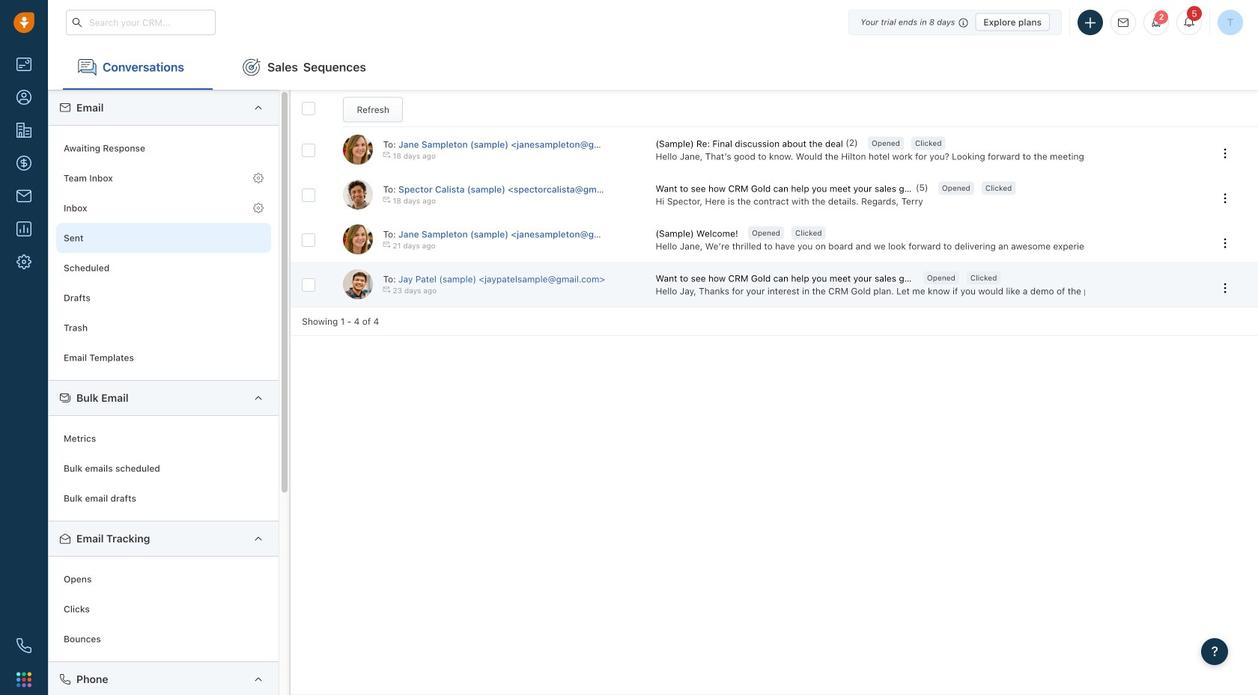 Task type: describe. For each thing, give the bounding box(es) containing it.
phone element
[[9, 631, 39, 661]]

Search your CRM... text field
[[66, 10, 216, 35]]

2 outgoing image from the top
[[383, 196, 391, 204]]

freshworks switcher image
[[16, 673, 31, 688]]



Task type: vqa. For each thing, say whether or not it's contained in the screenshot.
outgoing image
yes



Task type: locate. For each thing, give the bounding box(es) containing it.
outgoing image
[[383, 241, 391, 249], [383, 286, 391, 294]]

1 vertical spatial outgoing image
[[383, 196, 391, 204]]

send email image
[[1118, 18, 1129, 28]]

1 vertical spatial outgoing image
[[383, 286, 391, 294]]

outgoing image
[[383, 151, 391, 159], [383, 196, 391, 204]]

phone image
[[16, 639, 31, 654]]

0 vertical spatial outgoing image
[[383, 151, 391, 159]]

2 outgoing image from the top
[[383, 286, 391, 294]]

1 outgoing image from the top
[[383, 241, 391, 249]]

1 outgoing image from the top
[[383, 151, 391, 159]]

tab list
[[48, 45, 1258, 90]]

0 vertical spatial outgoing image
[[383, 241, 391, 249]]



